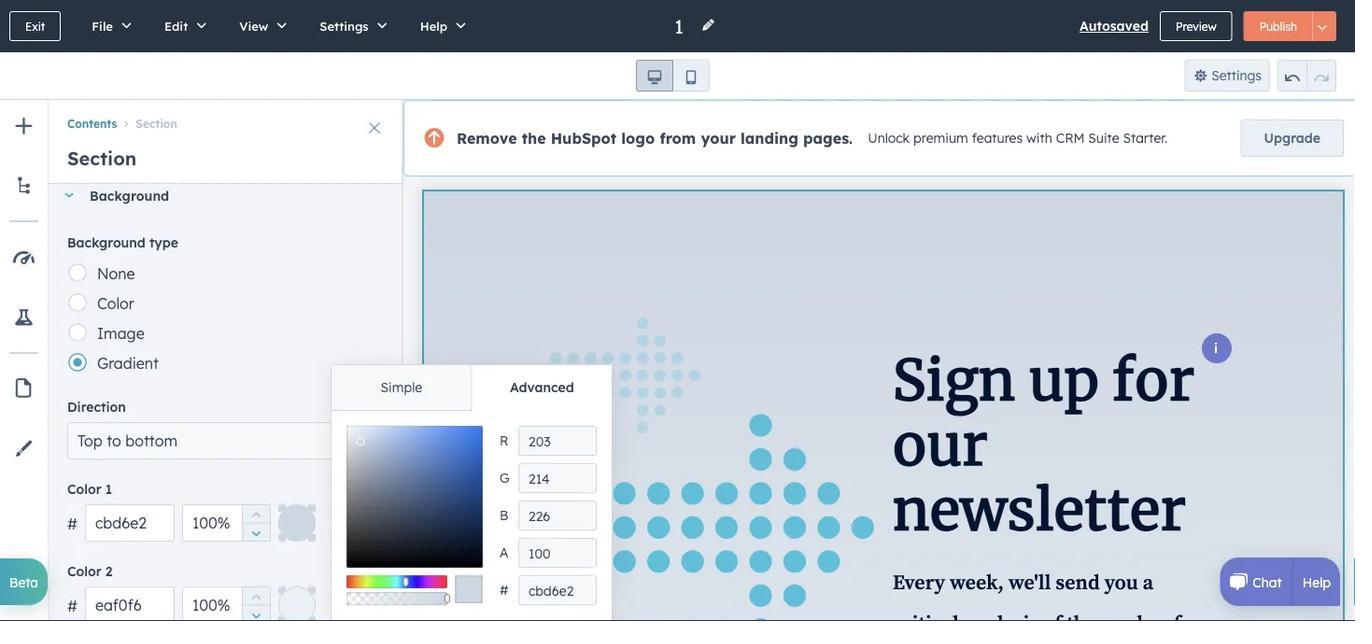 Task type: describe. For each thing, give the bounding box(es) containing it.
top to bottom button
[[67, 422, 385, 460]]

b
[[500, 507, 509, 524]]

unlock
[[868, 130, 910, 146]]

beta button
[[0, 559, 48, 605]]

exit
[[25, 19, 45, 33]]

1 vertical spatial help
[[1303, 574, 1331, 590]]

exit link
[[9, 11, 61, 41]]

background for background
[[90, 187, 169, 203]]

# down a
[[500, 582, 509, 598]]

top
[[78, 432, 103, 450]]

advanced link
[[471, 365, 612, 410]]

the
[[522, 129, 546, 148]]

opacity input text field for 1
[[182, 504, 271, 542]]

top to bottom
[[78, 432, 178, 450]]

0 vertical spatial settings button
[[300, 0, 400, 52]]

edit button
[[145, 0, 220, 52]]

publish group
[[1244, 11, 1337, 41]]

your
[[701, 129, 736, 148]]

advanced
[[510, 379, 574, 396]]

autosaved
[[1080, 18, 1149, 34]]

remove the hubspot logo from your landing pages.
[[457, 129, 853, 148]]

publish
[[1260, 19, 1298, 33]]

2
[[105, 563, 112, 580]]

a
[[500, 545, 509, 561]]

r
[[500, 433, 508, 449]]

type
[[149, 234, 178, 251]]

contents
[[67, 117, 117, 131]]

opacity input text field for 2
[[182, 587, 271, 621]]

background for background type
[[67, 234, 146, 251]]

crm
[[1056, 130, 1085, 146]]

file
[[92, 18, 113, 34]]

1 horizontal spatial settings button
[[1185, 60, 1270, 92]]

# for color 1
[[67, 515, 77, 533]]

view
[[239, 18, 268, 34]]

landing
[[741, 129, 799, 148]]

0 vertical spatial settings
[[320, 18, 369, 34]]

help inside button
[[420, 18, 448, 34]]

section button
[[117, 117, 177, 131]]

# for color 2
[[67, 597, 77, 616]]

navigation containing contents
[[49, 100, 404, 134]]

simple link
[[332, 365, 471, 410]]

help button
[[400, 0, 479, 52]]

upgrade link
[[1241, 120, 1344, 157]]

none
[[97, 264, 135, 283]]

image
[[97, 324, 144, 343]]



Task type: locate. For each thing, give the bounding box(es) containing it.
settings down preview
[[1212, 67, 1262, 84]]

section inside navigation
[[136, 117, 177, 131]]

None text field
[[518, 463, 597, 493], [518, 538, 597, 568], [518, 575, 597, 605], [85, 587, 175, 621], [518, 463, 597, 493], [518, 538, 597, 568], [518, 575, 597, 605], [85, 587, 175, 621]]

navigation
[[49, 100, 404, 134]]

1 vertical spatial background
[[67, 234, 146, 251]]

1
[[105, 481, 112, 497]]

file button
[[72, 0, 145, 52]]

from
[[660, 129, 696, 148]]

help
[[420, 18, 448, 34], [1303, 574, 1331, 590]]

2 vertical spatial color
[[67, 563, 101, 580]]

hubspot
[[551, 129, 617, 148]]

background inside dropdown button
[[90, 187, 169, 203]]

0 vertical spatial color
[[97, 294, 134, 313]]

group
[[636, 60, 710, 92], [1278, 60, 1337, 92], [242, 504, 270, 542], [242, 587, 270, 621]]

logo
[[622, 129, 655, 148]]

color down "none"
[[97, 294, 134, 313]]

0 horizontal spatial settings
[[320, 18, 369, 34]]

with
[[1027, 130, 1053, 146]]

color 2
[[67, 563, 112, 580]]

view button
[[220, 0, 300, 52]]

1 horizontal spatial settings
[[1212, 67, 1262, 84]]

edit
[[164, 18, 188, 34]]

settings right view button
[[320, 18, 369, 34]]

gradient
[[97, 354, 159, 373]]

1 opacity input text field from the top
[[182, 504, 271, 542]]

settings
[[320, 18, 369, 34], [1212, 67, 1262, 84]]

g
[[500, 470, 510, 486]]

section right contents button
[[136, 117, 177, 131]]

1 vertical spatial settings
[[1212, 67, 1262, 84]]

remove
[[457, 129, 517, 148]]

pages.
[[803, 129, 853, 148]]

opacity input text field
[[182, 504, 271, 542], [182, 587, 271, 621]]

0 vertical spatial background
[[90, 187, 169, 203]]

suite
[[1089, 130, 1120, 146]]

color 1
[[67, 481, 112, 497]]

premium
[[914, 130, 969, 146]]

tab list
[[332, 365, 612, 411]]

background button
[[49, 170, 385, 220]]

to
[[107, 432, 121, 450]]

1 vertical spatial opacity input text field
[[182, 587, 271, 621]]

# down color 1 on the bottom of page
[[67, 515, 77, 533]]

preview button
[[1160, 11, 1233, 41]]

0 vertical spatial opacity input text field
[[182, 504, 271, 542]]

features
[[972, 130, 1023, 146]]

0 horizontal spatial help
[[420, 18, 448, 34]]

background type
[[67, 234, 178, 251]]

background up "none"
[[67, 234, 146, 251]]

None field
[[673, 14, 690, 39]]

color for color
[[97, 294, 134, 313]]

section down contents
[[67, 147, 137, 170]]

bottom
[[125, 432, 178, 450]]

tab list containing simple
[[332, 365, 612, 411]]

color left 2 on the bottom of page
[[67, 563, 101, 580]]

1 vertical spatial section
[[67, 147, 137, 170]]

autosaved button
[[1080, 15, 1149, 37]]

close image
[[369, 122, 380, 134]]

settings button
[[300, 0, 400, 52], [1185, 60, 1270, 92]]

0 vertical spatial help
[[420, 18, 448, 34]]

1 vertical spatial settings button
[[1185, 60, 1270, 92]]

starter.
[[1123, 130, 1168, 146]]

color for color 2
[[67, 563, 101, 580]]

0 horizontal spatial settings button
[[300, 0, 400, 52]]

background
[[90, 187, 169, 203], [67, 234, 146, 251]]

color left 1
[[67, 481, 101, 497]]

section
[[136, 117, 177, 131], [67, 147, 137, 170]]

unlock premium features with crm suite starter.
[[868, 130, 1168, 146]]

contents button
[[67, 117, 117, 131]]

beta
[[9, 574, 38, 590]]

0 vertical spatial section
[[136, 117, 177, 131]]

color
[[97, 294, 134, 313], [67, 481, 101, 497], [67, 563, 101, 580]]

#
[[67, 515, 77, 533], [500, 582, 509, 598], [67, 597, 77, 616]]

1 vertical spatial color
[[67, 481, 101, 497]]

2 opacity input text field from the top
[[182, 587, 271, 621]]

simple
[[381, 379, 422, 396]]

None text field
[[518, 426, 597, 456], [518, 501, 597, 531], [85, 504, 175, 542], [518, 426, 597, 456], [518, 501, 597, 531], [85, 504, 175, 542]]

background up background type
[[90, 187, 169, 203]]

color for color 1
[[67, 481, 101, 497]]

preview
[[1176, 19, 1217, 33]]

direction
[[67, 399, 126, 415]]

chat
[[1253, 574, 1282, 590]]

1 horizontal spatial help
[[1303, 574, 1331, 590]]

caret image
[[64, 193, 75, 198]]

# down color 2
[[67, 597, 77, 616]]

publish button
[[1244, 11, 1313, 41]]

upgrade
[[1265, 130, 1321, 146]]



Task type: vqa. For each thing, say whether or not it's contained in the screenshot.
Decide the chatflow's default state when triggers are met. Desktop display behavior also applies to tablets.
no



